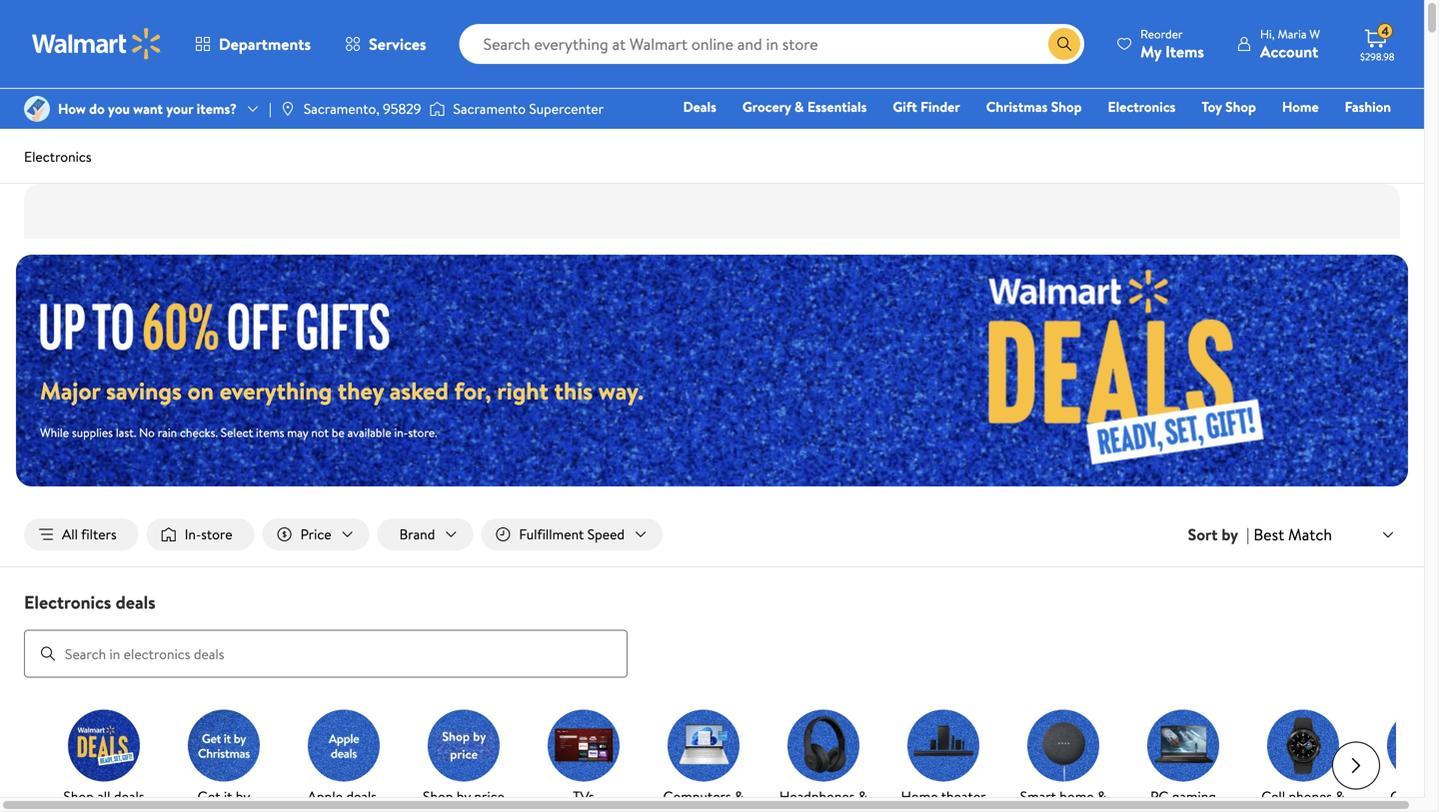 Task type: describe. For each thing, give the bounding box(es) containing it.
toy shop link
[[1193, 96, 1266, 117]]

get gifts in time for christmas. image
[[188, 710, 260, 782]]

christmas shop link
[[978, 96, 1091, 117]]

brand
[[400, 525, 435, 544]]

electronics for electronics link
[[1108, 97, 1176, 116]]

everything
[[220, 374, 332, 408]]

services
[[369, 33, 427, 55]]

cell phones and wearables g image
[[1268, 710, 1340, 782]]

store
[[201, 525, 233, 544]]

get it by christmas
[[194, 787, 254, 813]]

how do you want your items?
[[58, 99, 237, 118]]

checks.
[[180, 424, 218, 441]]

shop by price image
[[428, 710, 500, 782]]

fulfillment
[[519, 525, 584, 544]]

& inside smart home & networking
[[1098, 787, 1107, 807]]

for,
[[455, 374, 492, 408]]

by inside get it by christmas
[[236, 787, 250, 807]]

savings
[[106, 374, 182, 408]]

in-store button
[[147, 519, 255, 551]]

asked
[[390, 374, 449, 408]]

one
[[1238, 125, 1269, 144]]

my
[[1141, 40, 1162, 62]]

debit
[[1272, 125, 1306, 144]]

deals right 'all'
[[114, 787, 145, 807]]

while
[[40, 424, 69, 441]]

shop right toy
[[1226, 97, 1257, 116]]

may
[[287, 424, 308, 441]]

grocery & essentials link
[[734, 96, 876, 117]]

sacramento, 95829
[[304, 99, 421, 118]]

gift finder
[[893, 97, 961, 116]]

toy
[[1202, 97, 1223, 116]]

by for sort
[[1222, 524, 1239, 546]]

account
[[1261, 40, 1319, 62]]

want
[[133, 99, 163, 118]]

all
[[62, 525, 78, 544]]

0 horizontal spatial |
[[269, 99, 272, 118]]

one debit
[[1238, 125, 1306, 144]]

it
[[224, 787, 232, 807]]

do
[[89, 99, 105, 118]]

get it by christmas link
[[172, 710, 276, 813]]

deals for electronics deals
[[116, 590, 156, 615]]

pc gaming link
[[1132, 710, 1236, 808]]

0 horizontal spatial gift
[[893, 97, 918, 116]]

computers & tablets link
[[652, 710, 756, 813]]

no
[[139, 424, 155, 441]]

cell phones & wearables
[[1262, 787, 1345, 813]]

gaming
[[1172, 787, 1217, 807]]

registry
[[1161, 125, 1212, 144]]

tvs link
[[532, 710, 636, 808]]

cameras
[[1391, 787, 1440, 813]]

fulfillment speed button
[[481, 519, 663, 551]]

available
[[348, 424, 392, 441]]

one debit link
[[1229, 124, 1315, 145]]

& for grocery
[[795, 97, 804, 116]]

best match button
[[1250, 522, 1401, 548]]

gift finder link
[[884, 96, 970, 117]]

home for home theater
[[901, 787, 938, 807]]

0 vertical spatial christmas
[[987, 97, 1048, 116]]

all filters
[[62, 525, 117, 544]]

price
[[474, 787, 505, 807]]

shop all deals
[[63, 787, 145, 807]]

tvs
[[573, 787, 595, 807]]

filters
[[81, 525, 117, 544]]

headphones & speakers
[[780, 787, 868, 813]]

smart home and networking image
[[1028, 710, 1100, 782]]

next slide for chipmodulewithimages list image
[[1333, 742, 1381, 790]]

apple deals image
[[308, 710, 380, 782]]

electronics deals
[[24, 590, 156, 615]]

sort and filter section element
[[0, 503, 1425, 567]]

all
[[97, 787, 111, 807]]

deals
[[683, 97, 717, 116]]

smart
[[1020, 787, 1057, 807]]

computers & tablets
[[664, 787, 744, 813]]

shop left price on the left bottom
[[423, 787, 453, 807]]

toy shop
[[1202, 97, 1257, 116]]

shop by price link
[[412, 710, 516, 808]]

fashion link
[[1336, 96, 1401, 117]]

home for home
[[1283, 97, 1319, 116]]

in-
[[394, 424, 408, 441]]

smart home & networking
[[1020, 787, 1107, 813]]

they
[[338, 374, 384, 408]]

best
[[1254, 524, 1285, 546]]

computers and tablets image
[[668, 710, 740, 782]]

select
[[221, 424, 253, 441]]

Electronics deals search field
[[0, 590, 1425, 678]]

home theater link
[[892, 710, 996, 808]]

departments button
[[178, 20, 328, 68]]

Search in electronics deals search field
[[24, 630, 628, 678]]

right
[[497, 374, 549, 408]]

walmart image
[[32, 28, 162, 60]]

smart home & networking link
[[1012, 710, 1116, 813]]

w
[[1310, 25, 1321, 42]]

major savings on everything they asked for, right this way.
[[40, 374, 644, 408]]

gift cards link
[[1063, 124, 1144, 145]]

1 vertical spatial christmas
[[194, 801, 254, 813]]

& inside cell phones & wearables
[[1336, 787, 1345, 807]]

0 horizontal spatial walmart black friday deals for days image
[[40, 300, 408, 350]]

sort by |
[[1188, 524, 1250, 546]]

fashion
[[1345, 97, 1392, 116]]



Task type: vqa. For each thing, say whether or not it's contained in the screenshot.
Search in deals 'search field'
no



Task type: locate. For each thing, give the bounding box(es) containing it.
electronics up search image
[[24, 590, 111, 615]]

pc gaming image
[[1148, 710, 1220, 782]]

1 horizontal spatial by
[[457, 787, 471, 807]]

not
[[311, 424, 329, 441]]

shop up gift cards link
[[1052, 97, 1082, 116]]

by right sort
[[1222, 524, 1239, 546]]

electronics inside search box
[[24, 590, 111, 615]]

essentials
[[808, 97, 867, 116]]

major
[[40, 374, 100, 408]]

tvs image
[[548, 710, 620, 782]]

| left best
[[1247, 524, 1250, 546]]

headphones
[[780, 787, 855, 807]]

shop all deals link
[[52, 710, 156, 808]]

0 horizontal spatial christmas
[[194, 801, 254, 813]]

0 horizontal spatial by
[[236, 787, 250, 807]]

4
[[1382, 23, 1390, 40]]

grocery
[[743, 97, 792, 116]]

1 horizontal spatial gift
[[1072, 125, 1097, 144]]

| inside 'sort and filter section' element
[[1247, 524, 1250, 546]]

shop by price
[[423, 787, 505, 807]]

0 horizontal spatial home
[[901, 787, 938, 807]]

&
[[795, 97, 804, 116], [735, 787, 744, 807], [859, 787, 868, 807], [1098, 787, 1107, 807], [1336, 787, 1345, 807]]

cameras link
[[1372, 710, 1440, 813]]

1 vertical spatial |
[[1247, 524, 1250, 546]]

& right the grocery
[[795, 97, 804, 116]]

$298.98
[[1361, 50, 1395, 63]]

0 vertical spatial electronics
[[1108, 97, 1176, 116]]

1 vertical spatial home
[[901, 787, 938, 807]]

2 horizontal spatial by
[[1222, 524, 1239, 546]]

walmart black friday deals for days image
[[864, 255, 1409, 487], [40, 300, 408, 350]]

Search search field
[[460, 24, 1085, 64]]

speakers
[[798, 801, 850, 813]]

by left price on the left bottom
[[457, 787, 471, 807]]

& for computers
[[735, 787, 744, 807]]

1 horizontal spatial home
[[1283, 97, 1319, 116]]

in-store
[[185, 525, 233, 544]]

be
[[332, 424, 345, 441]]

shop all deals image
[[68, 710, 140, 782]]

gift left cards
[[1072, 125, 1097, 144]]

home inside home link
[[1283, 97, 1319, 116]]

headphones & speakers link
[[772, 710, 876, 813]]

finder
[[921, 97, 961, 116]]

headphones and speakers image
[[788, 710, 860, 782]]

95829
[[383, 99, 421, 118]]

home inside home theater link
[[901, 787, 938, 807]]

electronics up cards
[[1108, 97, 1176, 116]]

cameras and drones image
[[1388, 710, 1440, 782]]

brand button
[[378, 519, 473, 551]]

price button
[[263, 519, 370, 551]]

home left 'theater'
[[901, 787, 938, 807]]

while supplies last. no rain checks. select items may not be available in-store.
[[40, 424, 437, 441]]

& inside grocery & essentials link
[[795, 97, 804, 116]]

christmas down get gifts in time for christmas. image
[[194, 801, 254, 813]]

Walmart Site-Wide search field
[[460, 24, 1085, 64]]

soundbars image
[[908, 710, 980, 782]]

all filters button
[[24, 519, 139, 551]]

1 vertical spatial gift
[[1072, 125, 1097, 144]]

theater
[[941, 787, 986, 807]]

items
[[256, 424, 284, 441]]

pc gaming
[[1151, 787, 1217, 807]]

grocery & essentials
[[743, 97, 867, 116]]

electronics
[[1108, 97, 1176, 116], [24, 147, 92, 166], [24, 590, 111, 615]]

apple deals link
[[292, 710, 396, 808]]

walmart+
[[1332, 125, 1392, 144]]

| right items?
[[269, 99, 272, 118]]

1 horizontal spatial walmart black friday deals for days image
[[864, 255, 1409, 487]]

1 vertical spatial electronics
[[24, 147, 92, 166]]

apple
[[308, 787, 343, 807]]

& right "tablets"
[[735, 787, 744, 807]]

services button
[[328, 20, 444, 68]]

search icon image
[[1057, 36, 1073, 52]]

on
[[188, 374, 214, 408]]

1 horizontal spatial christmas
[[987, 97, 1048, 116]]

items
[[1166, 40, 1205, 62]]

|
[[269, 99, 272, 118], [1247, 524, 1250, 546]]

sacramento,
[[304, 99, 380, 118]]

by inside 'sort and filter section' element
[[1222, 524, 1239, 546]]

departments
[[219, 33, 311, 55]]

sacramento
[[453, 99, 526, 118]]

& right home
[[1098, 787, 1107, 807]]

this
[[554, 374, 593, 408]]

shop
[[1052, 97, 1082, 116], [1226, 97, 1257, 116], [63, 787, 94, 807], [423, 787, 453, 807]]

fashion gift cards
[[1072, 97, 1392, 144]]

deals
[[116, 590, 156, 615], [114, 787, 145, 807], [346, 787, 377, 807]]

electronics for electronics deals
[[24, 590, 111, 615]]

home
[[1283, 97, 1319, 116], [901, 787, 938, 807]]

you
[[108, 99, 130, 118]]

0 vertical spatial |
[[269, 99, 272, 118]]

get
[[198, 787, 221, 807]]

& for headphones
[[859, 787, 868, 807]]

in-
[[185, 525, 201, 544]]

computers
[[664, 787, 731, 807]]

 image for sacramento supercenter
[[429, 99, 445, 119]]

0 vertical spatial gift
[[893, 97, 918, 116]]

christmas right the finder
[[987, 97, 1048, 116]]

registry link
[[1152, 124, 1221, 145]]

home
[[1060, 787, 1094, 807]]

electronics down how on the top left of the page
[[24, 147, 92, 166]]

2 vertical spatial electronics
[[24, 590, 111, 615]]

1 horizontal spatial  image
[[429, 99, 445, 119]]

home up debit
[[1283, 97, 1319, 116]]

speed
[[588, 525, 625, 544]]

search image
[[40, 647, 56, 663]]

sacramento supercenter
[[453, 99, 604, 118]]

deals down filters
[[116, 590, 156, 615]]

 image
[[24, 96, 50, 122]]

networking
[[1030, 801, 1098, 813]]

way.
[[599, 374, 644, 408]]

gift left the finder
[[893, 97, 918, 116]]

 image right 95829
[[429, 99, 445, 119]]

1 horizontal spatial |
[[1247, 524, 1250, 546]]

deals for apple deals
[[346, 787, 377, 807]]

deals link
[[674, 96, 726, 117]]

deals inside search box
[[116, 590, 156, 615]]

 image
[[429, 99, 445, 119], [280, 101, 296, 117]]

& inside headphones & speakers
[[859, 787, 868, 807]]

& right speakers at the bottom right
[[859, 787, 868, 807]]

phones
[[1289, 787, 1333, 807]]

fulfillment speed
[[519, 525, 625, 544]]

deals right "apple"
[[346, 787, 377, 807]]

match
[[1289, 524, 1333, 546]]

wearables
[[1274, 801, 1334, 813]]

sort
[[1188, 524, 1218, 546]]

store.
[[408, 424, 437, 441]]

0 horizontal spatial  image
[[280, 101, 296, 117]]

& inside the computers & tablets
[[735, 787, 744, 807]]

 image left sacramento,
[[280, 101, 296, 117]]

cell phones & wearables link
[[1252, 710, 1356, 813]]

price
[[301, 525, 332, 544]]

& right the 'phones'
[[1336, 787, 1345, 807]]

pc
[[1151, 787, 1169, 807]]

by right 'it'
[[236, 787, 250, 807]]

gift inside the fashion gift cards
[[1072, 125, 1097, 144]]

apple deals
[[308, 787, 380, 807]]

shop left 'all'
[[63, 787, 94, 807]]

best match
[[1254, 524, 1333, 546]]

hi, maria w account
[[1261, 25, 1321, 62]]

 image for sacramento, 95829
[[280, 101, 296, 117]]

walmart+ link
[[1323, 124, 1401, 145]]

by for shop
[[457, 787, 471, 807]]

cards
[[1100, 125, 1136, 144]]

0 vertical spatial home
[[1283, 97, 1319, 116]]

items?
[[197, 99, 237, 118]]

reorder
[[1141, 25, 1183, 42]]



